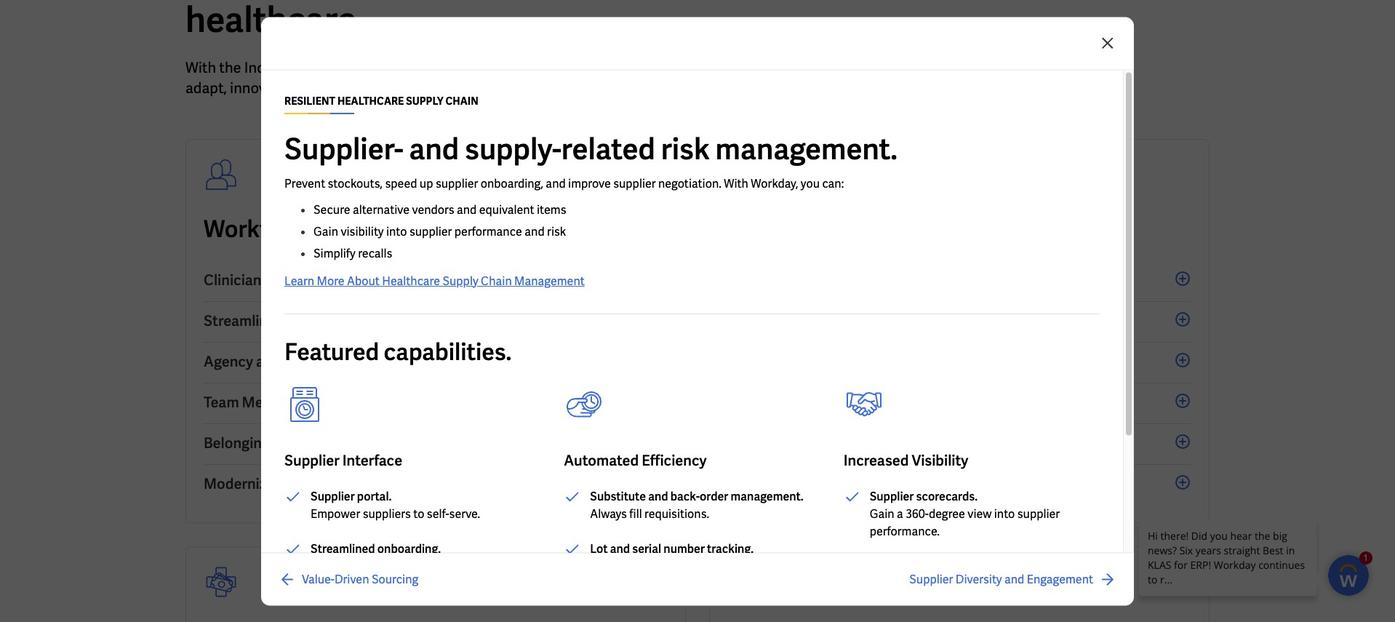 Task type: locate. For each thing, give the bounding box(es) containing it.
management.
[[716, 130, 898, 167], [731, 488, 804, 503]]

1 vertical spatial engagement
[[875, 393, 959, 412]]

supply
[[406, 94, 444, 107]]

engagement
[[264, 271, 348, 290], [875, 393, 959, 412], [1027, 571, 1094, 586]]

0 vertical spatial automated
[[564, 450, 639, 469]]

visibility
[[912, 450, 969, 469]]

to
[[795, 58, 809, 77], [362, 434, 377, 453], [413, 506, 424, 521]]

1 vertical spatial management.
[[731, 488, 804, 503]]

1 vertical spatial supplier diversity and engagement button
[[910, 570, 1117, 588]]

interface
[[343, 450, 403, 469]]

0 horizontal spatial value-driven sourcing button
[[279, 570, 419, 588]]

you up tracking
[[481, 58, 505, 77]]

team member experience and well-being
[[204, 393, 476, 412]]

0 vertical spatial gain
[[314, 223, 338, 239]]

2 horizontal spatial to
[[795, 58, 809, 77]]

2 vertical spatial engagement
[[1027, 571, 1094, 586]]

1 vertical spatial risk
[[547, 223, 566, 239]]

related
[[562, 130, 655, 167]]

of left partners
[[720, 58, 733, 77]]

for up 'while'
[[382, 58, 400, 77]]

driven
[[769, 311, 812, 330], [335, 571, 369, 586]]

1 vertical spatial value-driven sourcing
[[302, 571, 419, 586]]

supplier diversity and engagement
[[728, 393, 959, 412], [910, 571, 1094, 586]]

1 horizontal spatial value-
[[728, 311, 769, 330]]

workforce
[[204, 214, 315, 244]]

and inside belonging and diversity to drive health equity button
[[273, 434, 298, 453]]

a right from
[[592, 58, 600, 77]]

clinician engagement and retention button
[[204, 261, 668, 302]]

1 horizontal spatial value-driven sourcing button
[[728, 302, 1192, 343]]

health down team member experience and well-being button
[[417, 434, 462, 453]]

1 horizontal spatial a
[[897, 506, 904, 521]]

0 vertical spatial with
[[186, 58, 216, 77]]

supplier inside secure alternative vendors and equivalent items gain visibility into supplier performance and risk simplify recalls
[[410, 223, 452, 239]]

1 vertical spatial a
[[897, 506, 904, 521]]

1 vertical spatial with
[[724, 175, 749, 191]]

for up the simplify
[[319, 214, 349, 244]]

0 vertical spatial sourcing
[[815, 311, 874, 330]]

agency
[[204, 352, 253, 371]]

stockouts,
[[328, 175, 383, 191]]

streamlined
[[204, 311, 284, 330], [311, 541, 375, 556]]

automated down increased
[[799, 474, 873, 493]]

to left self-
[[413, 506, 424, 521]]

1 vertical spatial streamlined
[[311, 541, 375, 556]]

with inside "supplier- and supply-related risk management." dialog
[[724, 175, 749, 191]]

1 horizontal spatial diversity
[[786, 393, 845, 412]]

1 vertical spatial sourcing
[[372, 571, 419, 586]]

0 horizontal spatial value-
[[302, 571, 335, 586]]

0 vertical spatial value-driven sourcing button
[[728, 302, 1192, 343]]

you
[[481, 58, 505, 77], [844, 58, 868, 77], [801, 175, 820, 191]]

items
[[537, 202, 566, 217]]

driven inside "supplier- and supply-related risk management." dialog
[[335, 571, 369, 586]]

into inside the supplier scorecards. gain a 360-degree view into supplier performance.
[[994, 506, 1015, 521]]

and inside team member experience and well-being button
[[377, 393, 402, 412]]

0 horizontal spatial diversity
[[301, 434, 360, 453]]

0 vertical spatial health
[[494, 214, 565, 244]]

a inside the supplier scorecards. gain a 360-degree view into supplier performance.
[[897, 506, 904, 521]]

1 horizontal spatial the
[[354, 214, 389, 244]]

health inside belonging and diversity to drive health equity button
[[417, 434, 462, 453]]

0 vertical spatial the
[[219, 58, 241, 77]]

0 horizontal spatial automated
[[564, 450, 639, 469]]

1 vertical spatial diversity
[[301, 434, 360, 453]]

0 horizontal spatial risk
[[547, 223, 566, 239]]

the
[[219, 58, 241, 77], [354, 214, 389, 244]]

supplier inside the supplier scorecards. gain a 360-degree view into supplier performance.
[[1018, 506, 1060, 521]]

0 horizontal spatial streamlined
[[204, 311, 284, 330]]

you right help
[[844, 58, 868, 77]]

about
[[347, 273, 380, 288]]

secure
[[314, 202, 350, 217]]

0 horizontal spatial to
[[362, 434, 377, 453]]

healthcare,
[[403, 58, 478, 77]]

1 vertical spatial supplier diversity and engagement
[[910, 571, 1094, 586]]

a left 360-
[[897, 506, 904, 521]]

0 vertical spatial supplier diversity and engagement
[[728, 393, 959, 412]]

with inside with the industry accelerator for healthcare, you benefit from a global ecosystem of partners to help you adapt, innovate, and scale—all while fast-tracking your digital transformation.
[[186, 58, 216, 77]]

2 vertical spatial to
[[413, 506, 424, 521]]

chain
[[446, 94, 479, 107]]

supplier diversity and engagement down view in the bottom of the page
[[910, 571, 1094, 586]]

of
[[720, 58, 733, 77], [468, 214, 489, 244]]

of right vendors
[[468, 214, 489, 244]]

0 vertical spatial streamlined
[[204, 311, 284, 330]]

0 vertical spatial engagement
[[264, 271, 348, 290]]

supplier diversity and engagement button
[[728, 383, 1192, 424], [910, 570, 1117, 588]]

1 horizontal spatial automated
[[799, 474, 873, 493]]

0 horizontal spatial gain
[[314, 223, 338, 239]]

risk
[[661, 130, 710, 167], [547, 223, 566, 239]]

diversity
[[786, 393, 845, 412], [301, 434, 360, 453], [956, 571, 1002, 586]]

gain
[[314, 223, 338, 239], [870, 506, 895, 521]]

scorecards.
[[916, 488, 978, 503]]

into down alternative on the top left of the page
[[386, 223, 407, 239]]

1 vertical spatial value-driven sourcing button
[[279, 570, 419, 588]]

0 horizontal spatial the
[[219, 58, 241, 77]]

and inside streamlined recruiting and onboarding button
[[359, 311, 384, 330]]

supplier- and supply-related risk management. dialog
[[0, 0, 1396, 622]]

0 horizontal spatial with
[[186, 58, 216, 77]]

optimized
[[728, 474, 796, 493]]

1 horizontal spatial to
[[413, 506, 424, 521]]

learn more about healthcare supply chain management link
[[284, 273, 585, 288]]

to inside supplier portal. empower suppliers to self-serve.
[[413, 506, 424, 521]]

gain down secure
[[314, 223, 338, 239]]

for inside with the industry accelerator for healthcare, you benefit from a global ecosystem of partners to help you adapt, innovate, and scale—all while fast-tracking your digital transformation.
[[382, 58, 400, 77]]

1 vertical spatial into
[[994, 506, 1015, 521]]

capabilities.
[[384, 336, 512, 367]]

degree
[[929, 506, 965, 521]]

with
[[186, 58, 216, 77], [724, 175, 749, 191]]

1 horizontal spatial with
[[724, 175, 749, 191]]

healthcare
[[338, 94, 404, 107]]

team member experience and well-being button
[[204, 383, 668, 424]]

prevent stockouts, speed up supplier onboarding, and improve supplier negotiation. with workday, you can:
[[284, 175, 844, 191]]

agency and contract labor optimization
[[204, 352, 473, 371]]

clinician engagement and retention
[[204, 271, 444, 290]]

1 horizontal spatial driven
[[769, 311, 812, 330]]

engagement inside button
[[264, 271, 348, 290]]

automated up substitute
[[564, 450, 639, 469]]

0 horizontal spatial value-driven sourcing
[[302, 571, 419, 586]]

1 vertical spatial gain
[[870, 506, 895, 521]]

0 vertical spatial into
[[386, 223, 407, 239]]

labor
[[346, 352, 385, 371]]

serve.
[[449, 506, 480, 521]]

1 horizontal spatial into
[[994, 506, 1015, 521]]

0 vertical spatial a
[[592, 58, 600, 77]]

supplier diversity and engagement up increased
[[728, 393, 959, 412]]

health
[[494, 214, 565, 244], [417, 434, 462, 453]]

0 horizontal spatial you
[[481, 58, 505, 77]]

1 horizontal spatial gain
[[870, 506, 895, 521]]

gain inside secure alternative vendors and equivalent items gain visibility into supplier performance and risk simplify recalls
[[314, 223, 338, 239]]

the up 'adapt,' at the left of the page
[[219, 58, 241, 77]]

1 vertical spatial the
[[354, 214, 389, 244]]

1 horizontal spatial of
[[720, 58, 733, 77]]

and
[[293, 79, 318, 97], [409, 130, 459, 167], [546, 175, 566, 191], [457, 202, 477, 217], [525, 223, 545, 239], [351, 271, 376, 290], [359, 311, 384, 330], [256, 352, 281, 371], [377, 393, 402, 412], [847, 393, 872, 412], [273, 434, 298, 453], [648, 488, 668, 503], [610, 541, 630, 556], [1005, 571, 1025, 586]]

1 horizontal spatial you
[[801, 175, 820, 191]]

supplier right view in the bottom of the page
[[1018, 506, 1060, 521]]

automated
[[564, 450, 639, 469], [799, 474, 873, 493]]

risk down the items
[[547, 223, 566, 239]]

supplier scorecards. gain a 360-degree view into supplier performance.
[[870, 488, 1060, 538]]

streamlined inside "supplier- and supply-related risk management." dialog
[[311, 541, 375, 556]]

supplier inside the supplier scorecards. gain a 360-degree view into supplier performance.
[[870, 488, 914, 503]]

with up 'adapt,' at the left of the page
[[186, 58, 216, 77]]

into
[[386, 223, 407, 239], [994, 506, 1015, 521]]

partners
[[736, 58, 792, 77]]

supplier
[[436, 175, 478, 191], [613, 175, 656, 191], [410, 223, 452, 239], [1018, 506, 1060, 521]]

0 horizontal spatial driven
[[335, 571, 369, 586]]

0 horizontal spatial a
[[592, 58, 600, 77]]

2 horizontal spatial diversity
[[956, 571, 1002, 586]]

gain up performance. on the right of the page
[[870, 506, 895, 521]]

supplier down vendors
[[410, 223, 452, 239]]

management. right order
[[731, 488, 804, 503]]

onboarding.
[[377, 541, 441, 556]]

help
[[812, 58, 841, 77]]

management
[[514, 273, 585, 288]]

drive
[[379, 434, 415, 453]]

supplier diversity and engagement inside "supplier- and supply-related risk management." dialog
[[910, 571, 1094, 586]]

learn
[[284, 273, 314, 288]]

featured
[[284, 336, 379, 367]]

the up recalls
[[354, 214, 389, 244]]

modernized hr service delivery
[[204, 474, 415, 493]]

you inside "supplier- and supply-related risk management." dialog
[[801, 175, 820, 191]]

being
[[438, 393, 476, 412]]

0 horizontal spatial health
[[417, 434, 462, 453]]

with left 'workday,'
[[724, 175, 749, 191]]

1 horizontal spatial streamlined
[[311, 541, 375, 556]]

efficiency
[[642, 450, 707, 469]]

you left can:
[[801, 175, 820, 191]]

2 vertical spatial diversity
[[956, 571, 1002, 586]]

0 horizontal spatial sourcing
[[372, 571, 419, 586]]

streamlined down empower
[[311, 541, 375, 556]]

global
[[603, 58, 643, 77]]

always
[[590, 506, 627, 521]]

industry
[[244, 58, 299, 77]]

supplier right the 'up'
[[436, 175, 478, 191]]

negotiation.
[[658, 175, 722, 191]]

1 vertical spatial health
[[417, 434, 462, 453]]

streamlined inside button
[[204, 311, 284, 330]]

1 horizontal spatial for
[[382, 58, 400, 77]]

streamlined onboarding.
[[311, 541, 441, 556]]

risk inside secure alternative vendors and equivalent items gain visibility into supplier performance and risk simplify recalls
[[547, 223, 566, 239]]

0 horizontal spatial engagement
[[264, 271, 348, 290]]

0 vertical spatial for
[[382, 58, 400, 77]]

supplier diversity and engagement for supplier diversity and engagement 'button' within the "supplier- and supply-related risk management." dialog
[[910, 571, 1094, 586]]

1 vertical spatial for
[[319, 214, 349, 244]]

0 vertical spatial to
[[795, 58, 809, 77]]

management. up can:
[[716, 130, 898, 167]]

sourcing
[[815, 311, 874, 330], [372, 571, 419, 586]]

1 vertical spatial value-
[[302, 571, 335, 586]]

health down onboarding,
[[494, 214, 565, 244]]

to inside button
[[362, 434, 377, 453]]

for
[[382, 58, 400, 77], [319, 214, 349, 244]]

1 vertical spatial of
[[468, 214, 489, 244]]

0 vertical spatial risk
[[661, 130, 710, 167]]

into right view in the bottom of the page
[[994, 506, 1015, 521]]

value-
[[728, 311, 769, 330], [302, 571, 335, 586]]

to left drive
[[362, 434, 377, 453]]

0 vertical spatial of
[[720, 58, 733, 77]]

to left help
[[795, 58, 809, 77]]

1 vertical spatial driven
[[335, 571, 369, 586]]

self-
[[427, 506, 449, 521]]

tracking.
[[707, 541, 754, 556]]

sourcing inside "supplier- and supply-related risk management." dialog
[[372, 571, 419, 586]]

2 horizontal spatial engagement
[[1027, 571, 1094, 586]]

workday,
[[751, 175, 798, 191]]

1 vertical spatial automated
[[799, 474, 873, 493]]

number
[[664, 541, 705, 556]]

simplify
[[314, 245, 356, 260]]

streamlined down clinician
[[204, 311, 284, 330]]

ecosystem
[[646, 58, 717, 77]]

automated inside 'button'
[[799, 474, 873, 493]]

0 vertical spatial value-driven sourcing
[[728, 311, 874, 330]]

risk up the negotiation.
[[661, 130, 710, 167]]

1 horizontal spatial health
[[494, 214, 565, 244]]

engagement inside "supplier- and supply-related risk management." dialog
[[1027, 571, 1094, 586]]

streamlined for streamlined recruiting and onboarding
[[204, 311, 284, 330]]

1 vertical spatial to
[[362, 434, 377, 453]]

0 horizontal spatial into
[[386, 223, 407, 239]]



Task type: vqa. For each thing, say whether or not it's contained in the screenshot.
2023.
no



Task type: describe. For each thing, give the bounding box(es) containing it.
from
[[558, 58, 589, 77]]

alternative
[[353, 202, 410, 217]]

value-driven sourcing inside "supplier- and supply-related risk management." dialog
[[302, 571, 419, 586]]

increased visibility
[[844, 450, 969, 469]]

substitute and back-order management. always fill requisitions.
[[590, 488, 804, 521]]

diversity inside button
[[301, 434, 360, 453]]

performance.
[[870, 523, 940, 538]]

supplier down "related"
[[613, 175, 656, 191]]

portal.
[[357, 488, 392, 503]]

and inside substitute and back-order management. always fill requisitions.
[[648, 488, 668, 503]]

retention
[[378, 271, 444, 290]]

360-
[[906, 506, 929, 521]]

well-
[[405, 393, 438, 412]]

hr
[[285, 474, 305, 493]]

up
[[420, 175, 433, 191]]

resilient
[[284, 94, 335, 107]]

view
[[968, 506, 992, 521]]

belonging and diversity to drive health equity button
[[204, 424, 668, 465]]

team
[[204, 393, 239, 412]]

management. inside substitute and back-order management. always fill requisitions.
[[731, 488, 804, 503]]

to inside with the industry accelerator for healthcare, you benefit from a global ecosystem of partners to help you adapt, innovate, and scale—all while fast-tracking your digital transformation.
[[795, 58, 809, 77]]

supplier-
[[284, 130, 403, 167]]

speed
[[385, 175, 417, 191]]

digital
[[544, 79, 585, 97]]

healthcare
[[382, 273, 440, 288]]

2 horizontal spatial you
[[844, 58, 868, 77]]

your
[[512, 79, 541, 97]]

0 vertical spatial supplier diversity and engagement button
[[728, 383, 1192, 424]]

into inside secure alternative vendors and equivalent items gain visibility into supplier performance and risk simplify recalls
[[386, 223, 407, 239]]

streamlined for streamlined onboarding.
[[311, 541, 375, 556]]

0 horizontal spatial of
[[468, 214, 489, 244]]

value-driven sourcing button inside "supplier- and supply-related risk management." dialog
[[279, 570, 419, 588]]

health for of
[[494, 214, 565, 244]]

replenishment
[[876, 474, 976, 493]]

optimized automated replenishment
[[728, 474, 976, 493]]

more
[[317, 273, 345, 288]]

vendors
[[412, 202, 454, 217]]

experience
[[301, 393, 374, 412]]

supply-
[[465, 130, 562, 167]]

while
[[388, 79, 423, 97]]

equivalent
[[479, 202, 534, 217]]

modernized hr service delivery button
[[204, 465, 668, 505]]

gain inside the supplier scorecards. gain a 360-degree view into supplier performance.
[[870, 506, 895, 521]]

agency and contract labor optimization button
[[204, 343, 668, 383]]

order
[[700, 488, 729, 503]]

accelerator
[[302, 58, 379, 77]]

contract
[[284, 352, 343, 371]]

and inside agency and contract labor optimization button
[[256, 352, 281, 371]]

performance
[[455, 223, 522, 239]]

1 horizontal spatial risk
[[661, 130, 710, 167]]

substitute
[[590, 488, 646, 503]]

a inside with the industry accelerator for healthcare, you benefit from a global ecosystem of partners to help you adapt, innovate, and scale—all while fast-tracking your digital transformation.
[[592, 58, 600, 77]]

delivery
[[360, 474, 415, 493]]

belonging
[[204, 434, 270, 453]]

fast-
[[426, 79, 455, 97]]

1 horizontal spatial sourcing
[[815, 311, 874, 330]]

workforce for the future of health
[[204, 214, 565, 244]]

benefit
[[508, 58, 555, 77]]

supplier interface
[[284, 450, 403, 469]]

value- inside "supplier- and supply-related risk management." dialog
[[302, 571, 335, 586]]

and inside with the industry accelerator for healthcare, you benefit from a global ecosystem of partners to help you adapt, innovate, and scale—all while fast-tracking your digital transformation.
[[293, 79, 318, 97]]

and inside 'clinician engagement and retention' button
[[351, 271, 376, 290]]

fill
[[630, 506, 642, 521]]

innovate,
[[230, 79, 290, 97]]

automated inside "supplier- and supply-related risk management." dialog
[[564, 450, 639, 469]]

optimized automated replenishment button
[[728, 465, 1192, 505]]

belonging and diversity to drive health equity
[[204, 434, 507, 453]]

equity
[[465, 434, 507, 453]]

learn more about healthcare supply chain management
[[284, 273, 585, 288]]

0 vertical spatial driven
[[769, 311, 812, 330]]

prevent
[[284, 175, 325, 191]]

health for drive
[[417, 434, 462, 453]]

0 vertical spatial value-
[[728, 311, 769, 330]]

1 horizontal spatial engagement
[[875, 393, 959, 412]]

scale—all
[[321, 79, 385, 97]]

supplier diversity and engagement button inside "supplier- and supply-related risk management." dialog
[[910, 570, 1117, 588]]

clinician
[[204, 271, 262, 290]]

adapt,
[[186, 79, 227, 97]]

resilient healthcare supply chain
[[284, 94, 479, 107]]

the inside with the industry accelerator for healthcare, you benefit from a global ecosystem of partners to help you adapt, innovate, and scale—all while fast-tracking your digital transformation.
[[219, 58, 241, 77]]

service
[[308, 474, 357, 493]]

automated efficiency
[[564, 450, 707, 469]]

0 vertical spatial diversity
[[786, 393, 845, 412]]

can:
[[822, 175, 844, 191]]

transformation.
[[588, 79, 690, 97]]

chain
[[481, 273, 512, 288]]

member
[[242, 393, 298, 412]]

with the industry accelerator for healthcare, you benefit from a global ecosystem of partners to help you adapt, innovate, and scale—all while fast-tracking your digital transformation.
[[186, 58, 868, 97]]

recalls
[[358, 245, 393, 260]]

visibility
[[341, 223, 384, 239]]

1 horizontal spatial value-driven sourcing
[[728, 311, 874, 330]]

improve
[[568, 175, 611, 191]]

lot and serial number tracking.
[[590, 541, 754, 556]]

suppliers
[[363, 506, 411, 521]]

recruiting
[[287, 311, 356, 330]]

diversity inside "supplier- and supply-related risk management." dialog
[[956, 571, 1002, 586]]

optimization
[[388, 352, 473, 371]]

supplier inside supplier portal. empower suppliers to self-serve.
[[311, 488, 355, 503]]

featured capabilities.
[[284, 336, 512, 367]]

supply
[[443, 273, 479, 288]]

secure alternative vendors and equivalent items gain visibility into supplier performance and risk simplify recalls
[[314, 202, 566, 260]]

increased
[[844, 450, 909, 469]]

of inside with the industry accelerator for healthcare, you benefit from a global ecosystem of partners to help you adapt, innovate, and scale—all while fast-tracking your digital transformation.
[[720, 58, 733, 77]]

modernized
[[204, 474, 283, 493]]

tracking
[[455, 79, 509, 97]]

supplier diversity and engagement for topmost supplier diversity and engagement 'button'
[[728, 393, 959, 412]]

0 vertical spatial management.
[[716, 130, 898, 167]]

0 horizontal spatial for
[[319, 214, 349, 244]]



